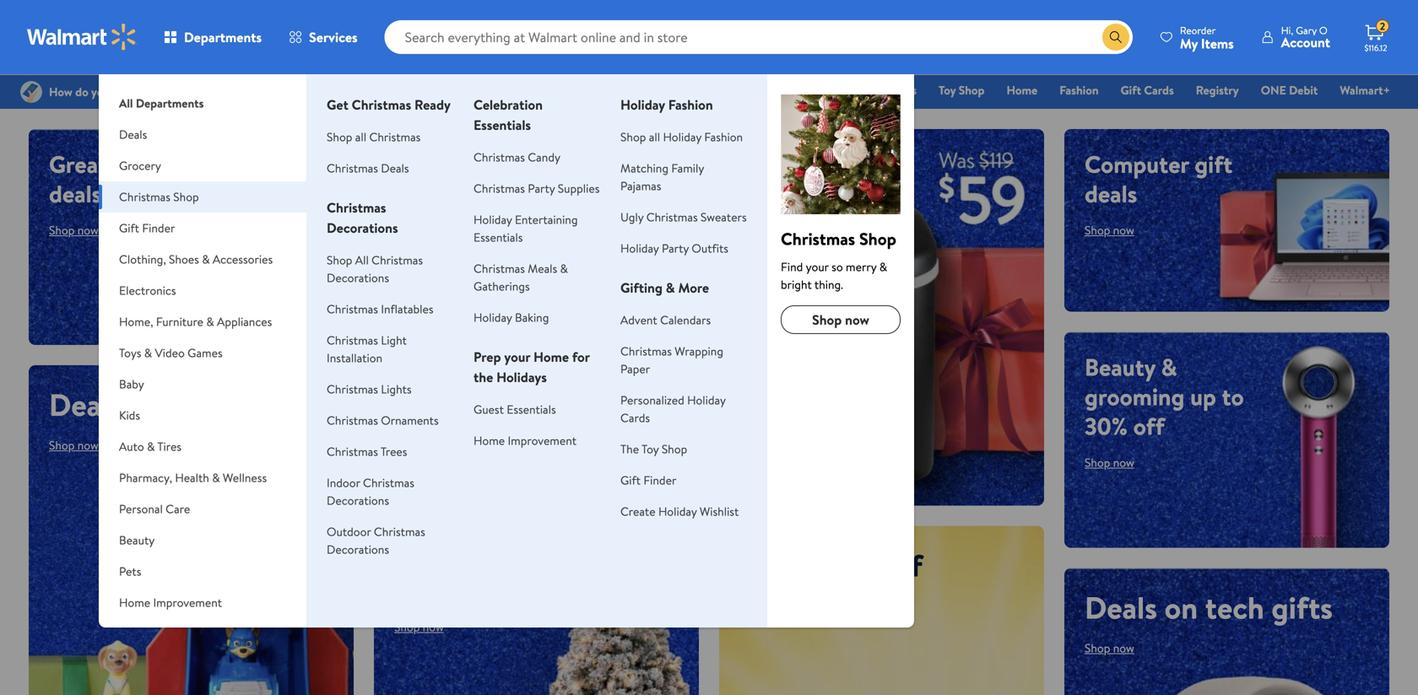 Task type: describe. For each thing, give the bounding box(es) containing it.
1 decorations from the top
[[327, 219, 398, 237]]

create holiday wishlist link
[[621, 504, 739, 520]]

home link
[[999, 81, 1045, 99]]

grocery for grocery & essentials
[[551, 82, 592, 98]]

toys
[[119, 345, 141, 361]]

christmas inside the 'shop all christmas decorations'
[[372, 252, 423, 269]]

grocery & essentials link
[[543, 81, 664, 99]]

home improvement button
[[99, 588, 307, 619]]

games
[[188, 345, 223, 361]]

home,
[[119, 314, 153, 330]]

beauty for beauty & grooming up to 30% off
[[1085, 351, 1156, 384]]

pharmacy, health & wellness button
[[99, 463, 307, 494]]

& inside christmas meals & gatherings
[[560, 260, 568, 277]]

beauty for beauty
[[119, 532, 155, 549]]

on for tech
[[1165, 587, 1198, 629]]

patio & garden
[[119, 626, 197, 643]]

health
[[175, 470, 209, 486]]

deals for deals on toy gifts
[[49, 384, 122, 426]]

prep
[[474, 348, 501, 366]]

gift finder inside dropdown button
[[119, 220, 175, 236]]

deals!
[[558, 372, 658, 428]]

inflatables
[[381, 301, 434, 317]]

items
[[1201, 34, 1234, 53]]

clothing, shoes & accessories button
[[99, 244, 307, 275]]

wishlist
[[700, 504, 739, 520]]

shop inside christmas shop find your so merry & bright thing.
[[860, 227, 897, 251]]

all for get
[[355, 129, 367, 145]]

matching family pajamas
[[621, 160, 704, 194]]

christmas lights
[[327, 381, 412, 398]]

christmas meals & gatherings link
[[474, 260, 568, 295]]

christmas inside the indoor christmas decorations
[[363, 475, 415, 491]]

shop now link for computer gift deals
[[1085, 222, 1135, 239]]

& left tires
[[147, 439, 155, 455]]

christmas deals
[[327, 160, 409, 176]]

create
[[621, 504, 656, 520]]

debit
[[1289, 82, 1318, 98]]

your inside prep your home for the holidays
[[504, 348, 530, 366]]

outdoor christmas decorations
[[327, 524, 425, 558]]

the
[[621, 441, 639, 458]]

create holiday wishlist
[[621, 504, 739, 520]]

garden
[[159, 626, 197, 643]]

gary
[[1296, 23, 1317, 38]]

shoes
[[169, 251, 199, 268]]

electronics button
[[99, 275, 307, 307]]

calendars
[[660, 312, 711, 328]]

Search search field
[[385, 20, 1133, 54]]

Walmart Site-Wide search field
[[385, 20, 1133, 54]]

& left the 'more'
[[666, 279, 675, 297]]

personalized
[[621, 392, 685, 409]]

the toy shop
[[621, 441, 687, 458]]

deals for deals on tech gifts
[[1085, 587, 1158, 629]]

shop now link for great home deals
[[49, 222, 99, 239]]

shop inside dropdown button
[[173, 189, 199, 205]]

now for deals on tech gifts
[[1114, 640, 1135, 657]]

toy shop link
[[931, 81, 993, 99]]

great
[[49, 148, 107, 181]]

christmas down "installation"
[[327, 381, 378, 398]]

shop all christmas decorations
[[327, 252, 423, 286]]

reorder my items
[[1180, 23, 1234, 53]]

fashion right home link
[[1060, 82, 1099, 98]]

cards inside "personalized holiday cards"
[[621, 410, 650, 426]]

personal care button
[[99, 494, 307, 525]]

all departments link
[[99, 74, 307, 119]]

home left fashion link at the top of page
[[1007, 82, 1038, 98]]

now for beauty & grooming up to 30% off
[[1114, 455, 1135, 471]]

paper
[[621, 361, 650, 377]]

electronics for electronics link
[[860, 82, 917, 98]]

up
[[1191, 380, 1217, 413]]

kids
[[119, 407, 140, 424]]

& right toys
[[144, 345, 152, 361]]

one
[[1261, 82, 1287, 98]]

lights
[[381, 381, 412, 398]]

gifting & more
[[621, 279, 709, 297]]

to inside beauty & grooming up to 30% off
[[1222, 380, 1244, 413]]

0 horizontal spatial to
[[785, 545, 814, 587]]

all departments
[[119, 95, 204, 111]]

shop now for deals on tech gifts
[[1085, 640, 1135, 657]]

gifting
[[621, 279, 663, 297]]

christmas inside christmas shop link
[[757, 82, 809, 98]]

prep your home for the holidays
[[474, 348, 590, 387]]

fashion link
[[1052, 81, 1107, 99]]

home inside 'dropdown button'
[[119, 595, 150, 611]]

party for christmas
[[528, 180, 555, 197]]

gifts for deals on tech gifts
[[1272, 587, 1333, 629]]

services
[[309, 28, 358, 46]]

30%
[[1085, 410, 1128, 443]]

christmas inside christmas meals & gatherings
[[474, 260, 525, 277]]

computer gift deals
[[1085, 148, 1233, 210]]

0 vertical spatial gift finder link
[[670, 81, 742, 99]]

celebration
[[474, 95, 543, 114]]

christmas ornaments
[[327, 412, 439, 429]]

finder inside dropdown button
[[142, 220, 175, 236]]

0 horizontal spatial toy
[[642, 441, 659, 458]]

family
[[672, 160, 704, 176]]

personalized holiday cards
[[621, 392, 726, 426]]

tires
[[157, 439, 182, 455]]

grooming
[[1085, 380, 1185, 413]]

christmas shop button
[[99, 182, 307, 213]]

departments button
[[150, 17, 275, 57]]

christmas up "holiday party outfits"
[[647, 209, 698, 225]]

deals button
[[99, 119, 307, 150]]

grocery button
[[99, 150, 307, 182]]

hi, gary o account
[[1282, 23, 1331, 52]]

toy inside toy shop link
[[939, 82, 956, 98]]

christmas up 'shop all christmas' 'link'
[[352, 95, 411, 114]]

holiday baking link
[[474, 309, 549, 326]]

up to 65% off
[[740, 545, 923, 587]]

get christmas ready
[[327, 95, 451, 114]]

now for great home deals
[[77, 222, 99, 239]]

gift down the
[[621, 472, 641, 489]]

grocery & essentials
[[551, 82, 656, 98]]

christmas lights link
[[327, 381, 412, 398]]

gift cards
[[1121, 82, 1174, 98]]

personalized holiday cards link
[[621, 392, 726, 426]]

reorder
[[1180, 23, 1216, 38]]

decorations inside the 'shop all christmas decorations'
[[327, 270, 389, 286]]

& inside christmas shop find your so merry & bright thing.
[[880, 259, 888, 275]]

improvement for home improvement 'dropdown button'
[[153, 595, 222, 611]]

more
[[678, 279, 709, 297]]

christmas meals & gatherings
[[474, 260, 568, 295]]

auto & tires button
[[99, 431, 307, 463]]

christmas inside christmas shop find your so merry & bright thing.
[[781, 227, 855, 251]]

bright
[[781, 277, 812, 293]]

decorations inside the outdoor christmas decorations
[[327, 542, 389, 558]]

your inside christmas shop find your so merry & bright thing.
[[806, 259, 829, 275]]

the
[[474, 368, 493, 387]]

home, furniture & appliances
[[119, 314, 272, 330]]

shop now for deals on toy gifts
[[49, 437, 99, 454]]

christmas inside the outdoor christmas decorations
[[374, 524, 425, 540]]

christmas down shop all christmas
[[327, 160, 378, 176]]

shop now link for beauty & grooming up to 30% off
[[1085, 455, 1135, 471]]

all inside the 'shop all christmas decorations'
[[355, 252, 369, 269]]

gift right fashion link at the top of page
[[1121, 82, 1142, 98]]

0 vertical spatial gift finder
[[678, 82, 735, 98]]

1 horizontal spatial cards
[[1144, 82, 1174, 98]]

shop all christmas decorations link
[[327, 252, 423, 286]]

0 horizontal spatial off
[[883, 545, 923, 587]]

essentials inside holiday entertaining essentials
[[474, 229, 523, 246]]

shop now for computer gift deals
[[1085, 222, 1135, 239]]

deals for beauty & grooming up to 30% off
[[1085, 177, 1138, 210]]

christmas decorations
[[327, 198, 398, 237]]

& right shoes
[[202, 251, 210, 268]]

& right patio at left bottom
[[148, 626, 156, 643]]

holiday party outfits
[[621, 240, 729, 257]]

holiday right create
[[659, 504, 697, 520]]

ugly christmas sweaters link
[[621, 209, 747, 225]]

shop now for beauty & grooming up to 30% off
[[1085, 455, 1135, 471]]

auto
[[119, 439, 144, 455]]

2 vertical spatial finder
[[644, 472, 677, 489]]

shop all
[[740, 598, 779, 615]]

christmas shop link
[[749, 81, 845, 99]]

services button
[[275, 17, 371, 57]]

electronics link
[[852, 81, 925, 99]]

65%
[[821, 545, 875, 587]]

& right health
[[212, 470, 220, 486]]



Task type: vqa. For each thing, say whether or not it's contained in the screenshot.
Holiday
yes



Task type: locate. For each thing, give the bounding box(es) containing it.
home left the for
[[534, 348, 569, 366]]

beauty inside beauty & grooming up to 30% off
[[1085, 351, 1156, 384]]

finder up 'shop all holiday fashion'
[[701, 82, 735, 98]]

christmas party supplies link
[[474, 180, 600, 197]]

1 vertical spatial party
[[662, 240, 689, 257]]

gift finder up clothing,
[[119, 220, 175, 236]]

christmas up indoor at bottom left
[[327, 444, 378, 460]]

party down the ugly christmas sweaters link
[[662, 240, 689, 257]]

gift finder link up 'shop all holiday fashion'
[[670, 81, 742, 99]]

gifts right tech
[[1272, 587, 1333, 629]]

account
[[1282, 33, 1331, 52]]

gift
[[678, 82, 699, 98], [1121, 82, 1142, 98], [119, 220, 139, 236], [621, 472, 641, 489]]

beauty up 30%
[[1085, 351, 1156, 384]]

shop now link for deals on toy gifts
[[49, 437, 99, 454]]

decorations down outdoor
[[327, 542, 389, 558]]

electronics inside electronics link
[[860, 82, 917, 98]]

o
[[1320, 23, 1328, 38]]

christmas inside christmas shop dropdown button
[[119, 189, 171, 205]]

decorations
[[327, 219, 398, 237], [327, 270, 389, 286], [327, 493, 389, 509], [327, 542, 389, 558]]

2 horizontal spatial all
[[768, 598, 779, 615]]

0 horizontal spatial all
[[119, 95, 133, 111]]

0 horizontal spatial grocery
[[119, 157, 161, 174]]

christmas candy link
[[474, 149, 561, 165]]

finder down the toy shop
[[644, 472, 677, 489]]

departments inside popup button
[[184, 28, 262, 46]]

shop all holiday fashion
[[621, 129, 743, 145]]

0 vertical spatial all
[[119, 95, 133, 111]]

& inside beauty & grooming up to 30% off
[[1162, 351, 1178, 384]]

home improvement down guest essentials link
[[474, 433, 577, 449]]

grocery for grocery
[[119, 157, 161, 174]]

0 vertical spatial party
[[528, 180, 555, 197]]

christmas up christmas light installation
[[327, 301, 378, 317]]

yep, new deals!
[[394, 372, 658, 428]]

1 vertical spatial on
[[1165, 587, 1198, 629]]

gift finder up 'shop all holiday fashion'
[[678, 82, 735, 98]]

1 horizontal spatial all
[[355, 252, 369, 269]]

1 vertical spatial electronics
[[119, 282, 176, 299]]

home, furniture & appliances button
[[99, 307, 307, 338]]

christmas up so
[[781, 227, 855, 251]]

0 horizontal spatial party
[[528, 180, 555, 197]]

1 vertical spatial finder
[[142, 220, 175, 236]]

decorations up christmas inflatables "link"
[[327, 270, 389, 286]]

now for computer gift deals
[[1114, 222, 1135, 239]]

2 horizontal spatial gift finder
[[678, 82, 735, 98]]

shop now link for deals on tech gifts
[[1085, 640, 1135, 657]]

christmas down the indoor christmas decorations on the bottom left of the page
[[374, 524, 425, 540]]

pharmacy,
[[119, 470, 172, 486]]

registry link
[[1189, 81, 1247, 99]]

patio
[[119, 626, 145, 643]]

1 horizontal spatial to
[[1222, 380, 1244, 413]]

holiday down wrapping
[[687, 392, 726, 409]]

1 horizontal spatial christmas shop
[[757, 82, 838, 98]]

party down candy
[[528, 180, 555, 197]]

1 vertical spatial home improvement
[[119, 595, 222, 611]]

gift inside dropdown button
[[119, 220, 139, 236]]

gift finder down the toy shop link
[[621, 472, 677, 489]]

0 vertical spatial toy
[[939, 82, 956, 98]]

holiday down ugly
[[621, 240, 659, 257]]

0 horizontal spatial home improvement
[[119, 595, 222, 611]]

personal care
[[119, 501, 190, 518]]

toy right the
[[642, 441, 659, 458]]

all up matching
[[649, 129, 660, 145]]

indoor
[[327, 475, 360, 491]]

deals on tech gifts
[[1085, 587, 1333, 629]]

essentials
[[606, 82, 656, 98], [474, 116, 531, 134], [474, 229, 523, 246], [507, 401, 556, 418]]

all down christmas decorations
[[355, 252, 369, 269]]

wrapping
[[675, 343, 724, 360]]

party for holiday
[[662, 240, 689, 257]]

2 horizontal spatial finder
[[701, 82, 735, 98]]

2 decorations from the top
[[327, 270, 389, 286]]

cards down personalized
[[621, 410, 650, 426]]

appliances
[[217, 314, 272, 330]]

home inside prep your home for the holidays
[[534, 348, 569, 366]]

your up holidays
[[504, 348, 530, 366]]

1 horizontal spatial party
[[662, 240, 689, 257]]

0 horizontal spatial improvement
[[153, 595, 222, 611]]

home improvement up 'garden' on the bottom of page
[[119, 595, 222, 611]]

home improvement for the home improvement link
[[474, 433, 577, 449]]

christmas trees
[[327, 444, 407, 460]]

deals inside dropdown button
[[119, 126, 147, 143]]

toys & video games
[[119, 345, 223, 361]]

decorations up the shop all christmas decorations link
[[327, 219, 398, 237]]

0 vertical spatial finder
[[701, 82, 735, 98]]

christmas shop image
[[781, 95, 901, 214]]

fashion up 'shop all holiday fashion'
[[668, 95, 713, 114]]

0 vertical spatial grocery
[[551, 82, 592, 98]]

0 vertical spatial your
[[806, 259, 829, 275]]

0 vertical spatial on
[[129, 384, 162, 426]]

off inside beauty & grooming up to 30% off
[[1134, 410, 1165, 443]]

gift finder button
[[99, 213, 307, 244]]

0 vertical spatial gifts
[[219, 384, 281, 426]]

0 horizontal spatial electronics
[[119, 282, 176, 299]]

toy right electronics link
[[939, 82, 956, 98]]

2 vertical spatial gift finder
[[621, 472, 677, 489]]

essentials up the home improvement link
[[507, 401, 556, 418]]

cards left the registry link
[[1144, 82, 1174, 98]]

on for toy
[[129, 384, 162, 426]]

& left holiday fashion
[[595, 82, 603, 98]]

beauty down personal at the left bottom of page
[[119, 532, 155, 549]]

all
[[119, 95, 133, 111], [355, 252, 369, 269]]

holiday entertaining essentials
[[474, 212, 578, 246]]

1 vertical spatial gifts
[[1272, 587, 1333, 629]]

grocery inside dropdown button
[[119, 157, 161, 174]]

deals on toy gifts
[[49, 384, 281, 426]]

toy
[[170, 384, 212, 426]]

improvement for the home improvement link
[[508, 433, 577, 449]]

0 horizontal spatial on
[[129, 384, 162, 426]]

1 horizontal spatial electronics
[[860, 82, 917, 98]]

christmas up the paper on the left bottom
[[621, 343, 672, 360]]

ornaments
[[381, 412, 439, 429]]

holiday inside holiday entertaining essentials
[[474, 212, 512, 228]]

christmas inflatables
[[327, 301, 434, 317]]

christmas inside christmas decorations
[[327, 198, 386, 217]]

walmart image
[[27, 24, 137, 51]]

christmas down christmas candy link
[[474, 180, 525, 197]]

entertaining
[[515, 212, 578, 228]]

deals inside great home deals
[[49, 177, 102, 210]]

1 horizontal spatial grocery
[[551, 82, 592, 98]]

0 vertical spatial christmas shop
[[757, 82, 838, 98]]

improvement up 'garden' on the bottom of page
[[153, 595, 222, 611]]

christmas down home
[[119, 189, 171, 205]]

1 horizontal spatial all
[[649, 129, 660, 145]]

deals
[[501, 82, 529, 98], [119, 126, 147, 143], [381, 160, 409, 176], [49, 384, 122, 426], [1085, 587, 1158, 629]]

1 horizontal spatial off
[[1134, 410, 1165, 443]]

1 vertical spatial off
[[883, 545, 923, 587]]

up
[[740, 545, 778, 587]]

holiday down 'gatherings'
[[474, 309, 512, 326]]

3 decorations from the top
[[327, 493, 389, 509]]

& right merry
[[880, 259, 888, 275]]

0 horizontal spatial gifts
[[219, 384, 281, 426]]

electronics for electronics dropdown button
[[119, 282, 176, 299]]

essentials up 'shop all holiday fashion'
[[606, 82, 656, 98]]

1 deals from the left
[[49, 177, 102, 210]]

0 vertical spatial off
[[1134, 410, 1165, 443]]

christmas down trees
[[363, 475, 415, 491]]

gift finder link
[[670, 81, 742, 99], [621, 472, 677, 489]]

0 vertical spatial home improvement
[[474, 433, 577, 449]]

christmas up "installation"
[[327, 332, 378, 349]]

grocery
[[551, 82, 592, 98], [119, 157, 161, 174]]

electronics inside electronics dropdown button
[[119, 282, 176, 299]]

1 horizontal spatial beauty
[[1085, 351, 1156, 384]]

0 horizontal spatial finder
[[142, 220, 175, 236]]

1 vertical spatial toy
[[642, 441, 659, 458]]

& right meals
[[560, 260, 568, 277]]

all for holiday
[[649, 129, 660, 145]]

thing.
[[815, 277, 843, 293]]

essentials inside celebration essentials
[[474, 116, 531, 134]]

0 vertical spatial improvement
[[508, 433, 577, 449]]

baby button
[[99, 369, 307, 400]]

christmas down get christmas ready
[[369, 129, 421, 145]]

1 horizontal spatial gifts
[[1272, 587, 1333, 629]]

&
[[595, 82, 603, 98], [202, 251, 210, 268], [880, 259, 888, 275], [560, 260, 568, 277], [666, 279, 675, 297], [206, 314, 214, 330], [144, 345, 152, 361], [1162, 351, 1178, 384], [147, 439, 155, 455], [212, 470, 220, 486], [148, 626, 156, 643]]

& right furniture
[[206, 314, 214, 330]]

sweaters
[[701, 209, 747, 225]]

holiday up 'shop all holiday fashion'
[[621, 95, 665, 114]]

toy
[[939, 82, 956, 98], [642, 441, 659, 458]]

off right 30%
[[1134, 410, 1165, 443]]

0 vertical spatial beauty
[[1085, 351, 1156, 384]]

christmas inflatables link
[[327, 301, 434, 317]]

0 horizontal spatial christmas shop
[[119, 189, 199, 205]]

departments up deals dropdown button
[[136, 95, 204, 111]]

all down up
[[768, 598, 779, 615]]

on up auto & tires
[[129, 384, 162, 426]]

decorations inside the indoor christmas decorations
[[327, 493, 389, 509]]

ugly
[[621, 209, 644, 225]]

1 horizontal spatial on
[[1165, 587, 1198, 629]]

electronics down clothing,
[[119, 282, 176, 299]]

1 horizontal spatial your
[[806, 259, 829, 275]]

beauty inside dropdown button
[[119, 532, 155, 549]]

grocery right deals link
[[551, 82, 592, 98]]

0 vertical spatial cards
[[1144, 82, 1174, 98]]

1 horizontal spatial home improvement
[[474, 433, 577, 449]]

& left "up"
[[1162, 351, 1178, 384]]

christmas deals link
[[327, 160, 409, 176]]

christmas shop for christmas shop link
[[757, 82, 838, 98]]

to right "up"
[[1222, 380, 1244, 413]]

2 deals from the left
[[1085, 177, 1138, 210]]

1 vertical spatial gift finder link
[[621, 472, 677, 489]]

advent
[[621, 312, 658, 328]]

shop inside the 'shop all christmas decorations'
[[327, 252, 352, 269]]

4 decorations from the top
[[327, 542, 389, 558]]

light
[[381, 332, 407, 349]]

holiday inside "personalized holiday cards"
[[687, 392, 726, 409]]

improvement down guest essentials link
[[508, 433, 577, 449]]

auto & tires
[[119, 439, 182, 455]]

departments up all departments link
[[184, 28, 262, 46]]

indoor christmas decorations link
[[327, 475, 415, 509]]

1 vertical spatial christmas shop
[[119, 189, 199, 205]]

yep,
[[394, 372, 467, 428]]

christmas up inflatables
[[372, 252, 423, 269]]

0 horizontal spatial your
[[504, 348, 530, 366]]

on left tech
[[1165, 587, 1198, 629]]

holiday up family
[[663, 129, 702, 145]]

matching family pajamas link
[[621, 160, 704, 194]]

advent calendars link
[[621, 312, 711, 328]]

walmart+ link
[[1333, 81, 1398, 99]]

care
[[166, 501, 190, 518]]

to right up
[[785, 545, 814, 587]]

search icon image
[[1109, 30, 1123, 44]]

0 horizontal spatial deals
[[49, 177, 102, 210]]

1 horizontal spatial toy
[[939, 82, 956, 98]]

all up the christmas deals link
[[355, 129, 367, 145]]

shop now for great home deals
[[49, 222, 99, 239]]

christmas down 'walmart site-wide' search box
[[757, 82, 809, 98]]

shop now link
[[49, 222, 99, 239], [1085, 222, 1135, 239], [781, 306, 901, 334], [49, 437, 99, 454], [1085, 455, 1135, 471], [394, 619, 444, 636], [1085, 640, 1135, 657]]

electronics left toy shop
[[860, 82, 917, 98]]

deals for deals dropdown button
[[119, 126, 147, 143]]

one debit link
[[1254, 81, 1326, 99]]

fashion down holiday fashion
[[705, 129, 743, 145]]

1 vertical spatial all
[[355, 252, 369, 269]]

finder up clothing,
[[142, 220, 175, 236]]

home down guest
[[474, 433, 505, 449]]

0 vertical spatial to
[[1222, 380, 1244, 413]]

grocery right the great
[[119, 157, 161, 174]]

1 vertical spatial to
[[785, 545, 814, 587]]

christmas wrapping paper
[[621, 343, 724, 377]]

gifts right toy
[[219, 384, 281, 426]]

0 horizontal spatial beauty
[[119, 532, 155, 549]]

beauty button
[[99, 525, 307, 556]]

christmas trees link
[[327, 444, 407, 460]]

christmas shop down search 'search field'
[[757, 82, 838, 98]]

all
[[355, 129, 367, 145], [649, 129, 660, 145], [768, 598, 779, 615]]

deals inside the computer gift deals
[[1085, 177, 1138, 210]]

1 horizontal spatial finder
[[644, 472, 677, 489]]

christmas up 'gatherings'
[[474, 260, 525, 277]]

home improvement inside 'dropdown button'
[[119, 595, 222, 611]]

home improvement link
[[474, 433, 577, 449]]

essentials down 'celebration'
[[474, 116, 531, 134]]

christmas
[[757, 82, 809, 98], [352, 95, 411, 114], [369, 129, 421, 145], [474, 149, 525, 165], [327, 160, 378, 176], [474, 180, 525, 197], [119, 189, 171, 205], [327, 198, 386, 217], [647, 209, 698, 225], [781, 227, 855, 251], [372, 252, 423, 269], [474, 260, 525, 277], [327, 301, 378, 317], [327, 332, 378, 349], [621, 343, 672, 360], [327, 381, 378, 398], [327, 412, 378, 429], [327, 444, 378, 460], [363, 475, 415, 491], [374, 524, 425, 540]]

christmas shop for christmas shop dropdown button
[[119, 189, 199, 205]]

1 vertical spatial departments
[[136, 95, 204, 111]]

gift
[[1195, 148, 1233, 181]]

christmas down celebration essentials
[[474, 149, 525, 165]]

gift up clothing,
[[119, 220, 139, 236]]

1 horizontal spatial deals
[[1085, 177, 1138, 210]]

on
[[129, 384, 162, 426], [1165, 587, 1198, 629]]

gatherings
[[474, 278, 530, 295]]

christmas inside christmas light installation
[[327, 332, 378, 349]]

holiday left entertaining
[[474, 212, 512, 228]]

now for deals on toy gifts
[[77, 437, 99, 454]]

video
[[155, 345, 185, 361]]

essentials up christmas meals & gatherings link
[[474, 229, 523, 246]]

1 horizontal spatial improvement
[[508, 433, 577, 449]]

christmas shop down home
[[119, 189, 199, 205]]

1 vertical spatial your
[[504, 348, 530, 366]]

shop all holiday fashion link
[[621, 129, 743, 145]]

1 vertical spatial cards
[[621, 410, 650, 426]]

all up home
[[119, 95, 133, 111]]

christmas inside "christmas wrapping paper"
[[621, 343, 672, 360]]

gift up 'shop all holiday fashion'
[[678, 82, 699, 98]]

1 horizontal spatial gift finder
[[621, 472, 677, 489]]

deals for deals link
[[501, 82, 529, 98]]

christmas shop inside dropdown button
[[119, 189, 199, 205]]

gift finder link down the toy shop link
[[621, 472, 677, 489]]

christmas up christmas trees link at the bottom left of the page
[[327, 412, 378, 429]]

0 horizontal spatial gift finder
[[119, 220, 175, 236]]

0 horizontal spatial all
[[355, 129, 367, 145]]

improvement inside 'dropdown button'
[[153, 595, 222, 611]]

home up patio at left bottom
[[119, 595, 150, 611]]

electronics
[[860, 82, 917, 98], [119, 282, 176, 299]]

deals for deals on toy gifts
[[49, 177, 102, 210]]

ugly christmas sweaters
[[621, 209, 747, 225]]

0 vertical spatial departments
[[184, 28, 262, 46]]

christmas down christmas deals
[[327, 198, 386, 217]]

home improvement for home improvement 'dropdown button'
[[119, 595, 222, 611]]

gifts for deals on toy gifts
[[219, 384, 281, 426]]

for
[[572, 348, 590, 366]]

pets
[[119, 564, 141, 580]]

off right 65%
[[883, 545, 923, 587]]

tech
[[1206, 587, 1265, 629]]

christmas light installation
[[327, 332, 407, 366]]

0 horizontal spatial cards
[[621, 410, 650, 426]]

christmas ornaments link
[[327, 412, 439, 429]]

your left so
[[806, 259, 829, 275]]

holiday
[[621, 95, 665, 114], [663, 129, 702, 145], [474, 212, 512, 228], [621, 240, 659, 257], [474, 309, 512, 326], [687, 392, 726, 409], [659, 504, 697, 520]]

candy
[[528, 149, 561, 165]]

1 vertical spatial gift finder
[[119, 220, 175, 236]]

outdoor christmas decorations link
[[327, 524, 425, 558]]

0 vertical spatial electronics
[[860, 82, 917, 98]]

toy shop
[[939, 82, 985, 98]]

decorations down indoor at bottom left
[[327, 493, 389, 509]]

1 vertical spatial improvement
[[153, 595, 222, 611]]

1 vertical spatial grocery
[[119, 157, 161, 174]]

outdoor
[[327, 524, 371, 540]]

1 vertical spatial beauty
[[119, 532, 155, 549]]



